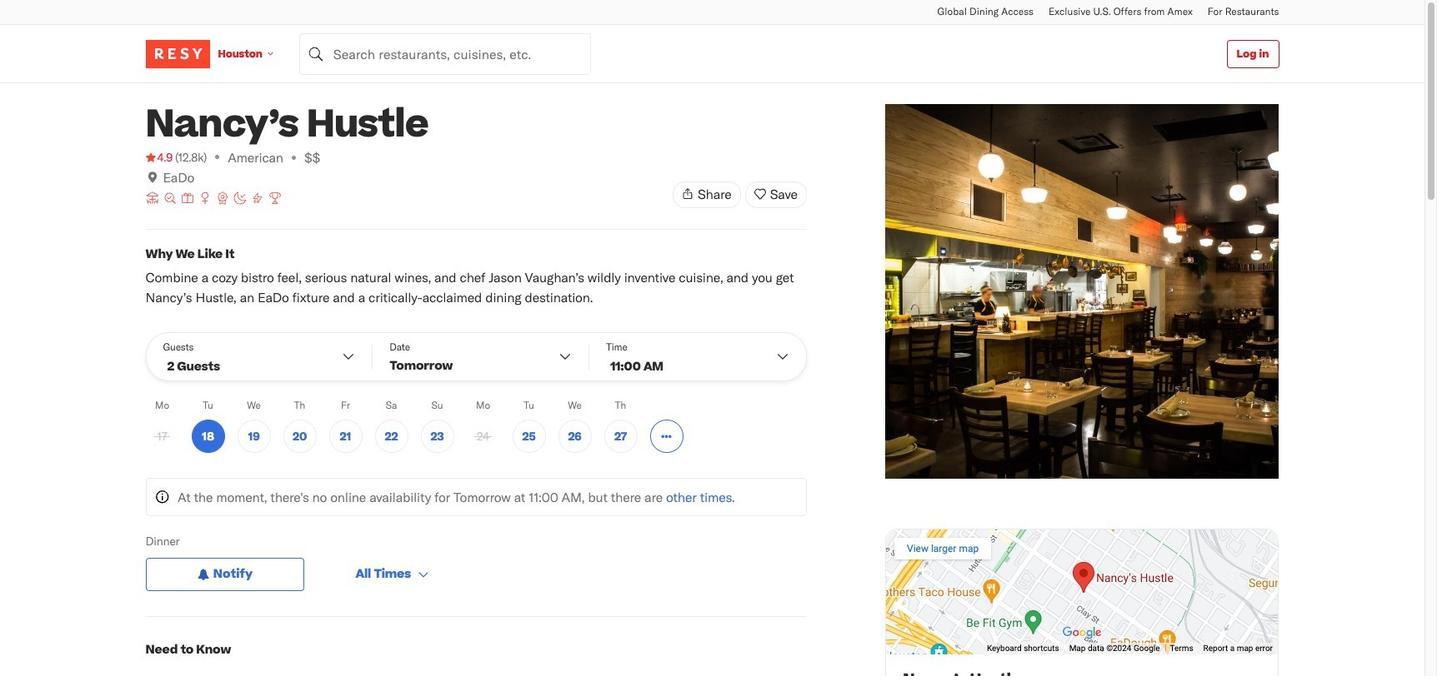 Task type: locate. For each thing, give the bounding box(es) containing it.
4.9 out of 5 stars image
[[145, 149, 173, 166]]

None field
[[299, 33, 591, 75]]

Search restaurants, cuisines, etc. text field
[[299, 33, 591, 75]]



Task type: vqa. For each thing, say whether or not it's contained in the screenshot.
4.8 out of 5 stars icon
no



